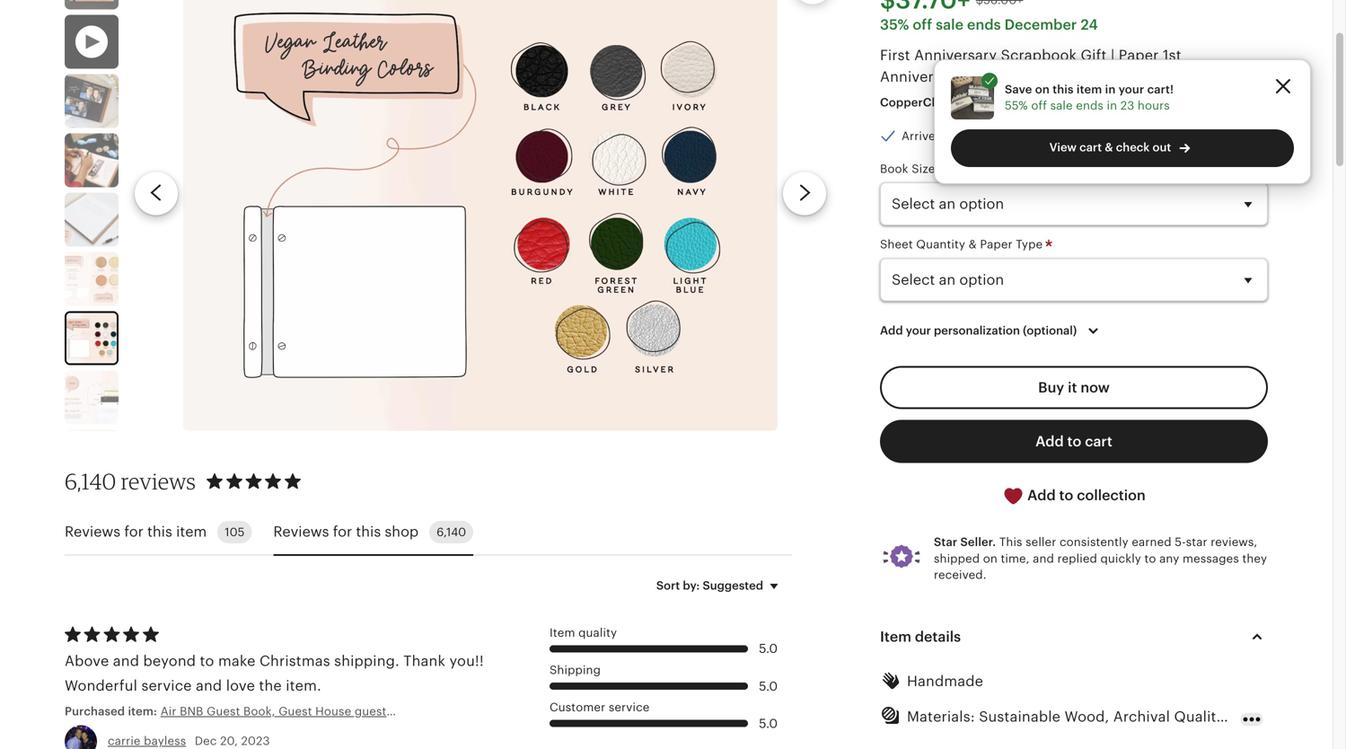 Task type: describe. For each thing, give the bounding box(es) containing it.
materials: sustainable wood, archival quality paper, laser engr
[[907, 709, 1346, 725]]

first anniversary scrapbook gift paper 1st anniversary gift image 5 image
[[65, 252, 119, 306]]

reviews for reviews for this shop
[[273, 524, 329, 540]]

above and beyond to make christmas shipping. thank you!! wonderful service and love the item.
[[65, 653, 484, 694]]

beyond
[[143, 653, 196, 669]]

order
[[1110, 130, 1141, 143]]

cart!
[[1147, 83, 1174, 96]]

1 horizontal spatial service
[[609, 701, 650, 714]]

first anniversary scrapbook gift paper 1st anniversary gift image 4 image
[[65, 193, 119, 247]]

save
[[1005, 83, 1032, 96]]

love
[[226, 678, 255, 694]]

sheet
[[880, 238, 913, 251]]

35%
[[880, 17, 909, 33]]

add for add to collection
[[1028, 487, 1056, 503]]

1 horizontal spatial books are bound using vegan leather binding available in black, grey, ivory, burgundy, white, navy, red, forest green, light blue, gold, or silver. image
[[183, 0, 778, 431]]

tab list containing reviews for this item
[[65, 510, 792, 556]]

type for wood
[[986, 162, 1013, 176]]

you
[[1086, 130, 1107, 143]]

purchased item:
[[65, 705, 160, 718]]

buy it now button
[[880, 366, 1268, 409]]

the
[[259, 678, 282, 694]]

time,
[[1001, 552, 1030, 565]]

off inside save on this item in your cart! 55% off sale ends in 23 hours
[[1031, 99, 1047, 112]]

24
[[1081, 17, 1098, 33]]

customer
[[550, 701, 606, 714]]

reviews for this shop
[[273, 524, 419, 540]]

star
[[934, 535, 958, 549]]

today
[[1144, 130, 1176, 143]]

& for cart
[[1105, 141, 1113, 154]]

forever
[[1116, 69, 1169, 85]]

laser
[[1276, 709, 1314, 725]]

size
[[912, 162, 935, 176]]

by
[[1014, 130, 1028, 143]]

details
[[915, 629, 961, 645]]

quality
[[1174, 709, 1225, 725]]

thank
[[404, 653, 446, 669]]

to inside this seller consistently earned 5-star reviews, shipped on time, and replied quickly to any messages they received.
[[1145, 552, 1156, 565]]

scrapbook
[[1001, 47, 1077, 63]]

on inside save on this item in your cart! 55% off sale ends in 23 hours
[[1035, 83, 1050, 96]]

quality
[[579, 626, 617, 639]]

0 horizontal spatial and
[[113, 653, 139, 669]]

make
[[218, 653, 256, 669]]

35% off sale ends december 24
[[880, 17, 1098, 33]]

0 horizontal spatial sale
[[936, 17, 964, 33]]

view cart & check out link
[[951, 129, 1294, 167]]

replied
[[1058, 552, 1097, 565]]

by:
[[683, 579, 700, 592]]

save on this item in your cart! 55% off sale ends in 23 hours
[[1005, 83, 1174, 112]]

1 vertical spatial paper
[[980, 238, 1013, 251]]

20,
[[220, 734, 238, 748]]

& for quantity
[[969, 238, 977, 251]]

star seller.
[[934, 535, 996, 549]]

to inside button
[[1059, 487, 1074, 503]]

this for save on this item in your cart! 55% off sale ends in 23 hours
[[1053, 83, 1074, 96]]

add your personalization (optional) button
[[867, 312, 1118, 350]]

5.0 for service
[[759, 716, 778, 731]]

2 5.0 from the top
[[759, 679, 778, 693]]

to inside the first anniversary scrapbook gift |  paper 1st anniversary gift | one year down forever to go
[[1173, 69, 1187, 85]]

and inside this seller consistently earned 5-star reviews, shipped on time, and replied quickly to any messages they received.
[[1033, 552, 1054, 565]]

book size & wood type
[[880, 162, 1016, 176]]

type for paper
[[1016, 238, 1043, 251]]

for for item
[[124, 524, 144, 540]]

wood
[[950, 162, 983, 176]]

0 vertical spatial off
[[913, 17, 932, 33]]

buy
[[1038, 379, 1064, 395]]

carrie bayless dec 20, 2023
[[108, 734, 270, 748]]

this
[[999, 535, 1023, 549]]

reviews,
[[1211, 535, 1258, 549]]

you!!
[[449, 653, 484, 669]]

55%
[[1005, 99, 1028, 112]]

year
[[1038, 69, 1068, 85]]

christmas
[[260, 653, 330, 669]]

carrie
[[108, 734, 141, 748]]

add your personalization (optional)
[[880, 324, 1077, 337]]

(optional)
[[1023, 324, 1077, 337]]

view
[[1050, 141, 1077, 154]]

1 vertical spatial in
[[1107, 99, 1117, 112]]

sheet quantity & paper type
[[880, 238, 1046, 251]]

0 horizontal spatial gift
[[967, 69, 993, 85]]

this for reviews for this shop
[[356, 524, 381, 540]]

105
[[225, 525, 245, 539]]

shipping
[[550, 663, 601, 677]]

personalization
[[934, 324, 1020, 337]]

seller.
[[961, 535, 996, 549]]

item quality
[[550, 626, 617, 639]]

0 vertical spatial cart
[[1080, 141, 1102, 154]]

purchased
[[65, 705, 125, 718]]

star_seller image
[[1009, 95, 1025, 111]]

on inside this seller consistently earned 5-star reviews, shipped on time, and replied quickly to any messages they received.
[[983, 552, 998, 565]]

& for size
[[939, 162, 947, 176]]

23
[[1121, 99, 1135, 112]]

quantity
[[916, 238, 966, 251]]



Task type: locate. For each thing, give the bounding box(es) containing it.
paper up "forever"
[[1119, 47, 1159, 63]]

0 horizontal spatial it
[[1003, 130, 1011, 143]]

cart down now
[[1085, 433, 1113, 449]]

this left "shop"
[[356, 524, 381, 540]]

ends
[[967, 17, 1001, 33], [1076, 99, 1104, 112]]

books are bound using vegan leather binding available in black, grey, ivory, burgundy, white, navy, red, forest green, light blue, gold, or silver. image
[[183, 0, 778, 431], [66, 313, 117, 363]]

1 horizontal spatial it
[[1068, 379, 1077, 395]]

| up the down
[[1111, 47, 1115, 63]]

cart right the "view"
[[1080, 141, 1102, 154]]

to
[[1173, 69, 1187, 85], [1067, 433, 1082, 449], [1059, 487, 1074, 503], [1145, 552, 1156, 565], [200, 653, 214, 669]]

on down seller.
[[983, 552, 998, 565]]

ends inside save on this item in your cart! 55% off sale ends in 23 hours
[[1076, 99, 1104, 112]]

and up wonderful
[[113, 653, 139, 669]]

0 horizontal spatial for
[[124, 524, 144, 540]]

0 vertical spatial gift
[[1081, 47, 1107, 63]]

on right "save"
[[1035, 83, 1050, 96]]

0 vertical spatial 5.0
[[759, 641, 778, 656]]

off right 35%
[[913, 17, 932, 33]]

1 vertical spatial off
[[1031, 99, 1047, 112]]

this down scrapbook
[[1053, 83, 1074, 96]]

1 horizontal spatial on
[[1035, 83, 1050, 96]]

customer service
[[550, 701, 650, 714]]

gift up the down
[[1081, 47, 1107, 63]]

1 horizontal spatial ends
[[1076, 99, 1104, 112]]

2 reviews from the left
[[273, 524, 329, 540]]

materials:
[[907, 709, 975, 725]]

0 vertical spatial in
[[1105, 83, 1116, 96]]

carrie bayless link
[[108, 734, 186, 748]]

add for add to cart
[[1036, 433, 1064, 449]]

gift
[[1081, 47, 1107, 63], [967, 69, 993, 85]]

1 vertical spatial add
[[1036, 433, 1064, 449]]

1 horizontal spatial reviews
[[273, 524, 329, 540]]

bayless
[[144, 734, 186, 748]]

0 vertical spatial ends
[[967, 17, 1001, 33]]

shipped
[[934, 552, 980, 565]]

to inside "button"
[[1067, 433, 1082, 449]]

0 horizontal spatial your
[[906, 324, 931, 337]]

sale inside save on this item in your cart! 55% off sale ends in 23 hours
[[1050, 99, 1073, 112]]

6,140 left 'reviews'
[[65, 468, 116, 494]]

0 horizontal spatial service
[[141, 678, 192, 694]]

add for add your personalization (optional)
[[880, 324, 903, 337]]

1 horizontal spatial type
[[1016, 238, 1043, 251]]

tab list
[[65, 510, 792, 556]]

it
[[1003, 130, 1011, 143], [1068, 379, 1077, 395]]

item left quality
[[550, 626, 575, 639]]

paper
[[1119, 47, 1159, 63], [980, 238, 1013, 251]]

2 for from the left
[[333, 524, 352, 540]]

1 vertical spatial sale
[[1050, 99, 1073, 112]]

0 vertical spatial dec
[[1031, 130, 1053, 143]]

add to cart button
[[880, 420, 1268, 463]]

paper inside the first anniversary scrapbook gift |  paper 1st anniversary gift | one year down forever to go
[[1119, 47, 1159, 63]]

item left 105
[[176, 524, 207, 540]]

off
[[913, 17, 932, 33], [1031, 99, 1047, 112]]

out
[[1153, 141, 1171, 154]]

0 horizontal spatial reviews
[[65, 524, 121, 540]]

cart inside "button"
[[1085, 433, 1113, 449]]

to left 'go'
[[1173, 69, 1187, 85]]

0 horizontal spatial &
[[939, 162, 947, 176]]

this down 'reviews'
[[147, 524, 172, 540]]

0 horizontal spatial 6,140
[[65, 468, 116, 494]]

0 vertical spatial it
[[1003, 130, 1011, 143]]

0 vertical spatial add
[[880, 324, 903, 337]]

1 horizontal spatial &
[[969, 238, 977, 251]]

first anniversary scrapbook gift paper 1st anniversary gift image 3 image
[[65, 133, 119, 187]]

now
[[1081, 379, 1110, 395]]

archival
[[1113, 709, 1170, 725]]

1 vertical spatial cart
[[1085, 433, 1113, 449]]

0 horizontal spatial type
[[986, 162, 1013, 176]]

and left love
[[196, 678, 222, 694]]

0 vertical spatial on
[[1035, 83, 1050, 96]]

item details
[[880, 629, 961, 645]]

and down seller
[[1033, 552, 1054, 565]]

service
[[141, 678, 192, 694], [609, 701, 650, 714]]

it left the by on the top
[[1003, 130, 1011, 143]]

service inside above and beyond to make christmas shipping. thank you!! wonderful service and love the item.
[[141, 678, 192, 694]]

1 horizontal spatial |
[[1111, 47, 1115, 63]]

1 horizontal spatial item
[[880, 629, 912, 645]]

your inside save on this item in your cart! 55% off sale ends in 23 hours
[[1119, 83, 1145, 96]]

add to collection
[[1024, 487, 1146, 503]]

0 vertical spatial service
[[141, 678, 192, 694]]

1 vertical spatial it
[[1068, 379, 1077, 395]]

1 horizontal spatial this
[[356, 524, 381, 540]]

0 vertical spatial type
[[986, 162, 1013, 176]]

in left 23
[[1107, 99, 1117, 112]]

consistently
[[1060, 535, 1129, 549]]

1 horizontal spatial and
[[196, 678, 222, 694]]

item:
[[128, 705, 157, 718]]

1 vertical spatial |
[[997, 69, 1001, 85]]

item.
[[286, 678, 321, 694]]

2 vertical spatial 5.0
[[759, 716, 778, 731]]

add up seller
[[1028, 487, 1056, 503]]

1 vertical spatial your
[[906, 324, 931, 337]]

item details button
[[864, 615, 1284, 658]]

anniversary
[[914, 47, 997, 63], [880, 69, 963, 85]]

your inside dropdown button
[[906, 324, 931, 337]]

reviews for this item
[[65, 524, 207, 540]]

item for item quality
[[550, 626, 575, 639]]

engr
[[1318, 709, 1346, 725]]

coppercloudcreative
[[880, 96, 1006, 109]]

1 vertical spatial dec
[[195, 734, 217, 748]]

0 horizontal spatial dec
[[195, 734, 217, 748]]

0 horizontal spatial ends
[[967, 17, 1001, 33]]

hours
[[1138, 99, 1170, 112]]

add left 'personalization'
[[880, 324, 903, 337]]

arrives soon! get it by dec 30 if you order today
[[902, 130, 1176, 143]]

this for reviews for this item
[[147, 524, 172, 540]]

0 horizontal spatial item
[[550, 626, 575, 639]]

1 horizontal spatial dec
[[1031, 130, 1053, 143]]

add inside add to collection button
[[1028, 487, 1056, 503]]

first anniversary scrapbook gift |  paper 1st anniversary gift | one year down forever to go
[[880, 47, 1209, 85]]

soon! get
[[945, 130, 1000, 143]]

anniversary up coppercloudcreative
[[880, 69, 963, 85]]

your up 23
[[1119, 83, 1145, 96]]

dec right the by on the top
[[1031, 130, 1053, 143]]

6,140 reviews
[[65, 468, 196, 494]]

item for for
[[176, 524, 207, 540]]

item
[[550, 626, 575, 639], [880, 629, 912, 645]]

0 horizontal spatial |
[[997, 69, 1001, 85]]

6,140 right "shop"
[[437, 525, 466, 539]]

any
[[1160, 552, 1180, 565]]

0 vertical spatial item
[[1077, 83, 1102, 96]]

& inside view cart & check out link
[[1105, 141, 1113, 154]]

it inside buy it now button
[[1068, 379, 1077, 395]]

6,140 for 6,140
[[437, 525, 466, 539]]

off right star_seller icon
[[1031, 99, 1047, 112]]

service right customer
[[609, 701, 650, 714]]

coppercloudcreative link
[[880, 96, 1006, 109]]

seller
[[1026, 535, 1057, 549]]

& right size
[[939, 162, 947, 176]]

if
[[1075, 130, 1083, 143]]

1 horizontal spatial item
[[1077, 83, 1102, 96]]

reviews
[[65, 524, 121, 540], [273, 524, 329, 540]]

1 horizontal spatial 6,140
[[437, 525, 466, 539]]

suggested
[[703, 579, 763, 592]]

this seller consistently earned 5-star reviews, shipped on time, and replied quickly to any messages they received.
[[934, 535, 1267, 582]]

item inside save on this item in your cart! 55% off sale ends in 23 hours
[[1077, 83, 1102, 96]]

sort by: suggested
[[656, 579, 763, 592]]

0 horizontal spatial off
[[913, 17, 932, 33]]

| left one
[[997, 69, 1001, 85]]

received.
[[934, 568, 987, 582]]

1st
[[1163, 47, 1182, 63]]

0 vertical spatial &
[[1105, 141, 1113, 154]]

this inside save on this item in your cart! 55% off sale ends in 23 hours
[[1053, 83, 1074, 96]]

sustainable
[[979, 709, 1061, 725]]

0 horizontal spatial on
[[983, 552, 998, 565]]

1 vertical spatial gift
[[967, 69, 993, 85]]

2 vertical spatial &
[[969, 238, 977, 251]]

gift left one
[[967, 69, 993, 85]]

messages
[[1183, 552, 1239, 565]]

5.0 for quality
[[759, 641, 778, 656]]

shop
[[385, 524, 419, 540]]

type right wood
[[986, 162, 1013, 176]]

item left "details"
[[880, 629, 912, 645]]

3 5.0 from the top
[[759, 716, 778, 731]]

0 vertical spatial and
[[1033, 552, 1054, 565]]

2 vertical spatial add
[[1028, 487, 1056, 503]]

they
[[1243, 552, 1267, 565]]

your left 'personalization'
[[906, 324, 931, 337]]

0 vertical spatial sale
[[936, 17, 964, 33]]

0 vertical spatial 6,140
[[65, 468, 116, 494]]

to left make
[[200, 653, 214, 669]]

add inside add your personalization (optional) dropdown button
[[880, 324, 903, 337]]

reviews right 105
[[273, 524, 329, 540]]

quickly
[[1101, 552, 1142, 565]]

type
[[986, 162, 1013, 176], [1016, 238, 1043, 251]]

2 horizontal spatial and
[[1033, 552, 1054, 565]]

ends down the down
[[1076, 99, 1104, 112]]

sale down the year
[[1050, 99, 1073, 112]]

1 vertical spatial item
[[176, 524, 207, 540]]

collection
[[1077, 487, 1146, 503]]

earned
[[1132, 535, 1172, 549]]

2 vertical spatial and
[[196, 678, 222, 694]]

handmade
[[907, 673, 984, 689]]

1 vertical spatial 6,140
[[437, 525, 466, 539]]

it right 'buy'
[[1068, 379, 1077, 395]]

for for shop
[[333, 524, 352, 540]]

2 horizontal spatial &
[[1105, 141, 1113, 154]]

reviews for reviews for this item
[[65, 524, 121, 540]]

anniversary down 35% off sale ends december 24 at the right
[[914, 47, 997, 63]]

0 vertical spatial paper
[[1119, 47, 1159, 63]]

for down 6,140 reviews on the left bottom
[[124, 524, 144, 540]]

6,140 for 6,140 reviews
[[65, 468, 116, 494]]

1 vertical spatial &
[[939, 162, 947, 176]]

0 vertical spatial |
[[1111, 47, 1115, 63]]

service down beyond
[[141, 678, 192, 694]]

star
[[1186, 535, 1208, 549]]

one
[[1005, 69, 1034, 85]]

& left check
[[1105, 141, 1113, 154]]

book
[[880, 162, 909, 176]]

reviews down 6,140 reviews on the left bottom
[[65, 524, 121, 540]]

1 5.0 from the top
[[759, 641, 778, 656]]

paper right quantity
[[980, 238, 1013, 251]]

ends left the december
[[967, 17, 1001, 33]]

0 horizontal spatial item
[[176, 524, 207, 540]]

december
[[1005, 17, 1077, 33]]

1 horizontal spatial sale
[[1050, 99, 1073, 112]]

item inside dropdown button
[[880, 629, 912, 645]]

on
[[1035, 83, 1050, 96], [983, 552, 998, 565]]

to down buy it now button
[[1067, 433, 1082, 449]]

1 horizontal spatial your
[[1119, 83, 1145, 96]]

0 vertical spatial anniversary
[[914, 47, 997, 63]]

0 vertical spatial your
[[1119, 83, 1145, 96]]

first
[[880, 47, 910, 63]]

1 vertical spatial ends
[[1076, 99, 1104, 112]]

0 horizontal spatial paper
[[980, 238, 1013, 251]]

0 horizontal spatial this
[[147, 524, 172, 540]]

1 vertical spatial and
[[113, 653, 139, 669]]

1 reviews from the left
[[65, 524, 121, 540]]

paper,
[[1228, 709, 1272, 725]]

to down earned
[[1145, 552, 1156, 565]]

item for on
[[1077, 83, 1102, 96]]

1 vertical spatial anniversary
[[880, 69, 963, 85]]

close-up of interior of first anniversary wedding album, featuring photos attached to archival black paper and messages written alongside. image
[[65, 74, 119, 128]]

2 horizontal spatial this
[[1053, 83, 1074, 96]]

add inside add to cart "button"
[[1036, 433, 1064, 449]]

1 horizontal spatial gift
[[1081, 47, 1107, 63]]

30
[[1056, 130, 1072, 143]]

1 for from the left
[[124, 524, 144, 540]]

to inside above and beyond to make christmas shipping. thank you!! wonderful service and love the item.
[[200, 653, 214, 669]]

1 vertical spatial service
[[609, 701, 650, 714]]

1 horizontal spatial paper
[[1119, 47, 1159, 63]]

1 vertical spatial 5.0
[[759, 679, 778, 693]]

2023
[[241, 734, 270, 748]]

add down 'buy'
[[1036, 433, 1064, 449]]

dec left 20,
[[195, 734, 217, 748]]

for left "shop"
[[333, 524, 352, 540]]

5.0
[[759, 641, 778, 656], [759, 679, 778, 693], [759, 716, 778, 731]]

arrives
[[902, 130, 941, 143]]

1 vertical spatial type
[[1016, 238, 1043, 251]]

sort by: suggested button
[[643, 567, 798, 604]]

sale
[[936, 17, 964, 33], [1050, 99, 1073, 112]]

|
[[1111, 47, 1115, 63], [997, 69, 1001, 85]]

0 horizontal spatial books are bound using vegan leather binding available in black, grey, ivory, burgundy, white, navy, red, forest green, light blue, gold, or silver. image
[[66, 313, 117, 363]]

down
[[1072, 69, 1112, 85]]

1 horizontal spatial off
[[1031, 99, 1047, 112]]

sale right 35%
[[936, 17, 964, 33]]

in left "forever"
[[1105, 83, 1116, 96]]

6,140 inside tab list
[[437, 525, 466, 539]]

go
[[1191, 69, 1209, 85]]

1 vertical spatial on
[[983, 552, 998, 565]]

type right quantity
[[1016, 238, 1043, 251]]

guest books include one of 2 paper types. all paper is archival quality and will not yellow or fade over time. standard 28lb paper is white, or 65lb cardstock is available in white, black, or cream colors. image
[[65, 371, 119, 424]]

item right the year
[[1077, 83, 1102, 96]]

wood,
[[1065, 709, 1110, 725]]

1 horizontal spatial for
[[333, 524, 352, 540]]

& right quantity
[[969, 238, 977, 251]]

buy it now
[[1038, 379, 1110, 395]]

dec
[[1031, 130, 1053, 143], [195, 734, 217, 748]]

6,140
[[65, 468, 116, 494], [437, 525, 466, 539]]

to left collection
[[1059, 487, 1074, 503]]

reviews
[[121, 468, 196, 494]]

item for item details
[[880, 629, 912, 645]]



Task type: vqa. For each thing, say whether or not it's contained in the screenshot.
the top T-
no



